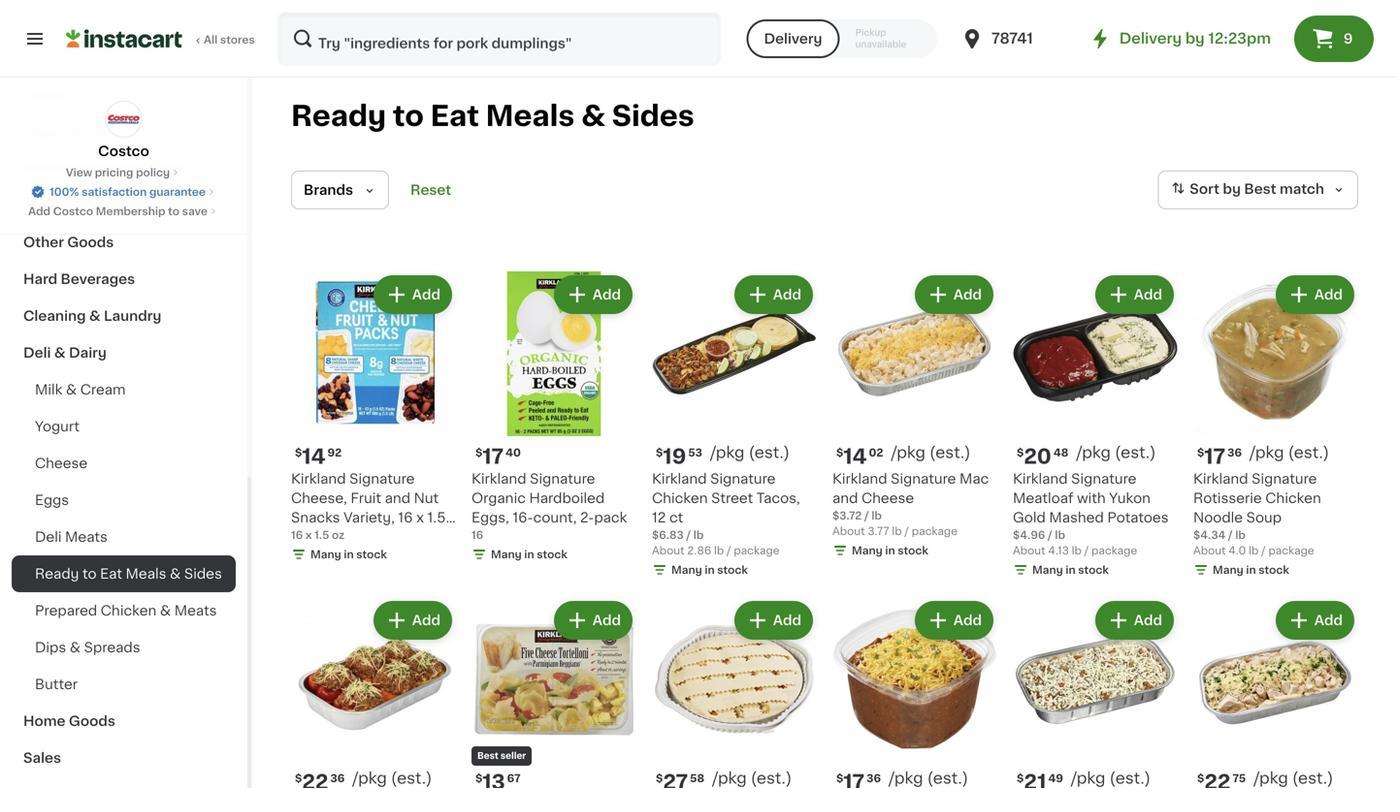 Task type: describe. For each thing, give the bounding box(es) containing it.
stock for 19
[[717, 565, 748, 576]]

dairy
[[69, 346, 107, 360]]

67
[[507, 774, 521, 785]]

rotisserie
[[1194, 492, 1262, 506]]

milk
[[35, 383, 62, 397]]

stores
[[220, 34, 255, 45]]

liquor
[[23, 88, 68, 102]]

signature inside "kirkland signature cheese, fruit and nut snacks variety, 16 x 1.5 oz"
[[349, 473, 415, 486]]

/pkg (est.) for the $22.36 per package (estimated) element
[[353, 771, 432, 787]]

signature for 20
[[1071, 473, 1137, 486]]

0 horizontal spatial cheese
[[35, 457, 88, 471]]

meatloaf
[[1013, 492, 1074, 506]]

view pricing policy link
[[66, 165, 182, 180]]

lb right 2.86
[[714, 546, 724, 557]]

$ 17 40
[[475, 447, 521, 467]]

goods for paper goods
[[68, 125, 114, 139]]

0 vertical spatial eat
[[430, 102, 479, 130]]

100% satisfaction guarantee button
[[30, 180, 217, 200]]

(est.) inside $ 19 53 /pkg (est.)
[[749, 445, 790, 461]]

variety,
[[344, 511, 395, 525]]

stock for 17
[[1259, 565, 1290, 576]]

$ inside $ 20 48 /pkg (est.)
[[1017, 448, 1024, 459]]

street
[[711, 492, 753, 506]]

(est.) inside $22.75 per package (estimated) "element"
[[1292, 771, 1334, 787]]

many in stock for 14
[[852, 546, 929, 557]]

92
[[328, 448, 342, 459]]

snacks
[[291, 511, 340, 525]]

hard beverages link
[[12, 261, 236, 298]]

1.5 inside "kirkland signature cheese, fruit and nut snacks variety, 16 x 1.5 oz"
[[428, 511, 446, 525]]

$14.02 per package (estimated) element
[[833, 444, 998, 470]]

paper goods
[[23, 125, 114, 139]]

yukon
[[1109, 492, 1151, 506]]

eggs link
[[12, 482, 236, 519]]

goods for other goods
[[67, 236, 114, 249]]

/pkg (est.) for $21.49 per package (estimated) element at the right of the page
[[1071, 771, 1151, 787]]

1 vertical spatial ready to eat meals & sides
[[35, 568, 222, 581]]

eat inside 'ready to eat meals & sides' link
[[100, 568, 122, 581]]

deli meats
[[35, 531, 108, 544]]

100% satisfaction guarantee
[[50, 187, 206, 197]]

17 for $ 17 36 /pkg (est.)
[[1205, 447, 1226, 467]]

many for 17
[[1213, 565, 1244, 576]]

in down the 16- on the left of the page
[[524, 550, 534, 560]]

hard
[[23, 273, 57, 286]]

instacart logo image
[[66, 27, 182, 50]]

delivery for delivery
[[764, 32, 822, 46]]

2.86
[[687, 546, 711, 557]]

1 vertical spatial x
[[306, 530, 312, 541]]

package inside kirkland signature meatloaf with yukon gold mashed potatoes $4.96 / lb about 4.13 lb / package
[[1092, 546, 1138, 557]]

& inside 'ready to eat meals & sides' link
[[170, 568, 181, 581]]

kirkland signature rotisserie chicken noodle soup $4.34 / lb about 4.0 lb / package
[[1194, 473, 1321, 557]]

brands
[[304, 183, 353, 197]]

lb right 4.0
[[1249, 546, 1259, 557]]

$ 14 92
[[295, 447, 342, 467]]

0 horizontal spatial 1.5
[[315, 530, 329, 541]]

Search field
[[279, 14, 719, 64]]

with
[[1077, 492, 1106, 506]]

kirkland inside "kirkland signature cheese, fruit and nut snacks variety, 16 x 1.5 oz"
[[291, 473, 346, 486]]

wine
[[23, 199, 59, 213]]

16 inside kirkland signature organic hardboiled eggs, 16-count, 2-pack 16
[[472, 530, 483, 541]]

sort by
[[1190, 183, 1241, 196]]

12
[[652, 511, 666, 525]]

kirkland signature cheese, fruit and nut snacks variety, 16 x 1.5 oz
[[291, 473, 446, 544]]

$17.36 per package (estimated) element containing 17
[[1194, 444, 1359, 470]]

all
[[204, 34, 218, 45]]

$4.96
[[1013, 530, 1045, 541]]

chicken inside prepared chicken & meats link
[[101, 605, 157, 618]]

cleaning & laundry
[[23, 310, 162, 323]]

x inside "kirkland signature cheese, fruit and nut snacks variety, 16 x 1.5 oz"
[[416, 511, 424, 525]]

1 vertical spatial meats
[[174, 605, 217, 618]]

(est.) inside $21.49 per package (estimated) element
[[1110, 771, 1151, 787]]

all stores link
[[66, 12, 256, 66]]

prepared chicken & meats
[[35, 605, 217, 618]]

nut
[[414, 492, 439, 506]]

butter
[[35, 678, 78, 692]]

hardboiled
[[529, 492, 605, 506]]

beverages
[[61, 273, 135, 286]]

soup
[[1247, 511, 1282, 525]]

/ up 2.86
[[686, 530, 691, 541]]

stock down count,
[[537, 550, 568, 560]]

1 horizontal spatial ready
[[291, 102, 386, 130]]

paper
[[23, 125, 64, 139]]

many for 14
[[852, 546, 883, 557]]

best match
[[1244, 183, 1325, 196]]

about inside kirkland signature meatloaf with yukon gold mashed potatoes $4.96 / lb about 4.13 lb / package
[[1013, 546, 1046, 557]]

cheese link
[[12, 445, 236, 482]]

(est.) inside $27.58 per package (estimated) element
[[751, 771, 792, 787]]

/ right 4.0
[[1262, 546, 1266, 557]]

chicken inside kirkland signature rotisserie chicken noodle soup $4.34 / lb about 4.0 lb / package
[[1266, 492, 1321, 506]]

17 for $ 17 40
[[483, 447, 504, 467]]

kirkland for 14
[[833, 473, 887, 486]]

dips
[[35, 641, 66, 655]]

view pricing policy
[[66, 167, 170, 178]]

stock for 20
[[1078, 565, 1109, 576]]

& inside deli & dairy link
[[54, 346, 66, 360]]

reset button
[[405, 171, 457, 210]]

1 vertical spatial meals
[[126, 568, 166, 581]]

1 horizontal spatial sides
[[612, 102, 694, 130]]

$22.36 per package (estimated) element
[[291, 770, 456, 789]]

package inside kirkland signature mac and cheese $3.72 / lb about 3.77 lb / package
[[912, 526, 958, 537]]

/pkg inside the $22.36 per package (estimated) element
[[353, 771, 387, 787]]

40
[[506, 448, 521, 459]]

product group containing 20
[[1013, 272, 1178, 582]]

/pkg (est.) for $27.58 per package (estimated) element
[[712, 771, 792, 787]]

0 vertical spatial ready to eat meals & sides
[[291, 102, 694, 130]]

dips & spreads link
[[12, 630, 236, 667]]

1 vertical spatial costco
[[53, 206, 93, 217]]

spreads
[[84, 641, 140, 655]]

about inside kirkland signature rotisserie chicken noodle soup $4.34 / lb about 4.0 lb / package
[[1194, 546, 1226, 557]]

0 horizontal spatial 16
[[291, 530, 303, 541]]

1 horizontal spatial costco
[[98, 145, 149, 158]]

kirkland signature mac and cheese $3.72 / lb about 3.77 lb / package
[[833, 473, 989, 537]]

package inside kirkland signature rotisserie chicken noodle soup $4.34 / lb about 4.0 lb / package
[[1269, 546, 1315, 557]]

seller
[[501, 753, 526, 761]]

stock down variety,
[[356, 550, 387, 560]]

many in stock for 19
[[672, 565, 748, 576]]

& inside prepared chicken & meats link
[[160, 605, 171, 618]]

oz inside "kirkland signature cheese, fruit and nut snacks variety, 16 x 1.5 oz"
[[291, 531, 307, 544]]

/ right 4.13
[[1085, 546, 1089, 557]]

mac
[[960, 473, 989, 486]]

tacos,
[[757, 492, 800, 506]]

by for delivery
[[1186, 32, 1205, 46]]

save
[[182, 206, 208, 217]]

best for best match
[[1244, 183, 1277, 196]]

$22.75 per package (estimated) element
[[1194, 770, 1359, 789]]

0 vertical spatial meals
[[486, 102, 575, 130]]

$17.36 per package (estimated) element containing /pkg (est.)
[[833, 770, 998, 789]]

signature for 14
[[891, 473, 956, 486]]

lb up 3.77
[[872, 511, 882, 522]]

brands button
[[291, 171, 389, 210]]

deli & dairy link
[[12, 335, 236, 372]]

about inside kirkland signature mac and cheese $3.72 / lb about 3.77 lb / package
[[833, 526, 865, 537]]

75
[[1233, 774, 1246, 785]]

reset
[[410, 183, 451, 197]]

cream
[[80, 383, 126, 397]]

$ 19 53 /pkg (est.)
[[656, 445, 790, 467]]

delivery by 12:23pm
[[1120, 32, 1271, 46]]

in for 19
[[705, 565, 715, 576]]

16 inside "kirkland signature cheese, fruit and nut snacks variety, 16 x 1.5 oz"
[[398, 511, 413, 525]]

kirkland for 17
[[1194, 473, 1248, 486]]

best seller
[[477, 753, 526, 761]]

(est.) inside $ 17 36 /pkg (est.)
[[1288, 445, 1330, 461]]

guarantee
[[149, 187, 206, 197]]

Best match Sort by field
[[1158, 171, 1359, 210]]

milk & cream
[[35, 383, 126, 397]]

ready to eat meals & sides link
[[12, 556, 236, 593]]

delivery by 12:23pm link
[[1089, 27, 1271, 50]]

$4.34
[[1194, 530, 1226, 541]]

many down eggs,
[[491, 550, 522, 560]]

many in stock for 17
[[1213, 565, 1290, 576]]

/pkg inside $22.75 per package (estimated) "element"
[[1254, 771, 1288, 787]]

goods for home goods
[[69, 715, 115, 729]]

$ inside $ 17 40
[[475, 448, 483, 459]]

ct
[[670, 511, 683, 525]]

36 for $17.36 per package (estimated) "element" containing /pkg (est.)
[[867, 774, 881, 785]]

butter link
[[12, 667, 236, 704]]

other
[[23, 236, 64, 249]]

in for 14
[[885, 546, 895, 557]]

& inside health & personal care link
[[73, 162, 84, 176]]

/ right 2.86
[[727, 546, 731, 557]]

many down the 16 x 1.5 oz
[[311, 550, 341, 560]]



Task type: vqa. For each thing, say whether or not it's contained in the screenshot.
Commitments
no



Task type: locate. For each thing, give the bounding box(es) containing it.
$19.53 per package (estimated) element
[[652, 444, 817, 470]]

0 vertical spatial x
[[416, 511, 424, 525]]

deli & dairy
[[23, 346, 107, 360]]

signature inside kirkland signature mac and cheese $3.72 / lb about 3.77 lb / package
[[891, 473, 956, 486]]

many in stock down 4.13
[[1032, 565, 1109, 576]]

in for 20
[[1066, 565, 1076, 576]]

(est.) inside $ 14 02 /pkg (est.)
[[930, 445, 971, 461]]

many in stock down 4.0
[[1213, 565, 1290, 576]]

about down $4.34
[[1194, 546, 1226, 557]]

kirkland inside kirkland signature meatloaf with yukon gold mashed potatoes $4.96 / lb about 4.13 lb / package
[[1013, 473, 1068, 486]]

0 horizontal spatial by
[[1186, 32, 1205, 46]]

4 /pkg (est.) from the left
[[1071, 771, 1151, 787]]

delivery for delivery by 12:23pm
[[1120, 32, 1182, 46]]

wine link
[[12, 187, 236, 224]]

1 horizontal spatial meats
[[174, 605, 217, 618]]

1 horizontal spatial 1.5
[[428, 511, 446, 525]]

chicken inside the kirkland signature chicken street tacos, 12 ct $6.83 / lb about 2.86 lb / package
[[652, 492, 708, 506]]

in down 4.13
[[1066, 565, 1076, 576]]

eggs,
[[472, 511, 509, 525]]

add button
[[375, 278, 450, 312], [556, 278, 631, 312], [736, 278, 811, 312], [917, 278, 992, 312], [1097, 278, 1172, 312], [1278, 278, 1353, 312], [375, 604, 450, 639], [556, 604, 631, 639], [736, 604, 811, 639], [917, 604, 992, 639], [1097, 604, 1172, 639], [1278, 604, 1353, 639]]

1 vertical spatial goods
[[67, 236, 114, 249]]

health & personal care link
[[12, 150, 236, 187]]

health
[[23, 162, 70, 176]]

membership
[[96, 206, 165, 217]]

1 vertical spatial eat
[[100, 568, 122, 581]]

kirkland inside the kirkland signature chicken street tacos, 12 ct $6.83 / lb about 2.86 lb / package
[[652, 473, 707, 486]]

/pkg inside $ 20 48 /pkg (est.)
[[1077, 445, 1111, 461]]

deli
[[23, 346, 51, 360], [35, 531, 62, 544]]

cleaning & laundry link
[[12, 298, 236, 335]]

paper goods link
[[12, 114, 236, 150]]

1 horizontal spatial to
[[168, 206, 179, 217]]

chicken up dips & spreads link
[[101, 605, 157, 618]]

1 horizontal spatial 14
[[844, 447, 867, 467]]

0 horizontal spatial ready
[[35, 568, 79, 581]]

many in stock down 3.77
[[852, 546, 929, 557]]

2 horizontal spatial chicken
[[1266, 492, 1321, 506]]

$ inside $ 19 53 /pkg (est.)
[[656, 448, 663, 459]]

home goods link
[[12, 704, 236, 740]]

6 kirkland from the left
[[1194, 473, 1248, 486]]

0 horizontal spatial chicken
[[101, 605, 157, 618]]

0 horizontal spatial and
[[385, 492, 411, 506]]

costco down 100%
[[53, 206, 93, 217]]

14 for $ 14 92
[[302, 447, 326, 467]]

by right sort at the top of page
[[1223, 183, 1241, 196]]

lb up 2.86
[[694, 530, 704, 541]]

4.13
[[1048, 546, 1069, 557]]

and inside "kirkland signature cheese, fruit and nut snacks variety, 16 x 1.5 oz"
[[385, 492, 411, 506]]

sort
[[1190, 183, 1220, 196]]

$21.49 per package (estimated) element
[[1013, 770, 1178, 789]]

sales link
[[12, 740, 236, 777]]

1 horizontal spatial by
[[1223, 183, 1241, 196]]

19
[[663, 447, 686, 467]]

ready up prepared
[[35, 568, 79, 581]]

2 horizontal spatial to
[[393, 102, 424, 130]]

in
[[885, 546, 895, 557], [344, 550, 354, 560], [524, 550, 534, 560], [705, 565, 715, 576], [1066, 565, 1076, 576], [1246, 565, 1256, 576]]

signature inside kirkland signature organic hardboiled eggs, 16-count, 2-pack 16
[[530, 473, 595, 486]]

/ up 4.0
[[1228, 530, 1233, 541]]

signature for 17
[[1252, 473, 1317, 486]]

signature up the "with"
[[1071, 473, 1137, 486]]

about down $3.72
[[833, 526, 865, 537]]

x down nut
[[416, 511, 424, 525]]

0 horizontal spatial 14
[[302, 447, 326, 467]]

0 vertical spatial $17.36 per package (estimated) element
[[1194, 444, 1359, 470]]

$3.72
[[833, 511, 862, 522]]

other goods link
[[12, 224, 236, 261]]

78741
[[992, 32, 1033, 46]]

kirkland up meatloaf on the right bottom of page
[[1013, 473, 1068, 486]]

kirkland up the cheese,
[[291, 473, 346, 486]]

package down potatoes
[[1092, 546, 1138, 557]]

/pkg (est.) inside $22.75 per package (estimated) "element"
[[1254, 771, 1334, 787]]

0 vertical spatial sides
[[612, 102, 694, 130]]

36 for the $22.36 per package (estimated) element
[[330, 774, 345, 785]]

/pkg inside $21.49 per package (estimated) element
[[1071, 771, 1106, 787]]

kirkland
[[291, 473, 346, 486], [472, 473, 526, 486], [652, 473, 707, 486], [833, 473, 887, 486], [1013, 473, 1068, 486], [1194, 473, 1248, 486]]

/pkg inside $ 14 02 /pkg (est.)
[[891, 445, 926, 461]]

1 horizontal spatial oz
[[332, 530, 345, 541]]

many down 4.0
[[1213, 565, 1244, 576]]

/pkg inside $ 17 36 /pkg (est.)
[[1250, 445, 1284, 461]]

signature up street on the bottom of page
[[710, 473, 776, 486]]

0 horizontal spatial delivery
[[764, 32, 822, 46]]

20
[[1024, 447, 1052, 467]]

policy
[[136, 167, 170, 178]]

0 horizontal spatial eat
[[100, 568, 122, 581]]

0 horizontal spatial costco
[[53, 206, 93, 217]]

delivery
[[1120, 32, 1182, 46], [764, 32, 822, 46]]

product group containing add
[[472, 598, 637, 789]]

$6.83
[[652, 530, 684, 541]]

/pkg (est.) inside $21.49 per package (estimated) element
[[1071, 771, 1151, 787]]

4 kirkland from the left
[[833, 473, 887, 486]]

ready to eat meals & sides up prepared chicken & meats
[[35, 568, 222, 581]]

costco up personal
[[98, 145, 149, 158]]

0 vertical spatial best
[[1244, 183, 1277, 196]]

chicken up "ct"
[[652, 492, 708, 506]]

kirkland up organic
[[472, 473, 526, 486]]

and up $3.72
[[833, 492, 858, 506]]

16 x 1.5 oz
[[291, 530, 345, 541]]

deli up milk
[[23, 346, 51, 360]]

cheese up 3.77
[[862, 492, 914, 506]]

1 horizontal spatial eat
[[430, 102, 479, 130]]

/pkg inside $ 19 53 /pkg (est.)
[[710, 445, 745, 461]]

36 inside $ 17 36 /pkg (est.)
[[1228, 448, 1242, 459]]

02
[[869, 448, 883, 459]]

(est.) inside the $22.36 per package (estimated) element
[[391, 771, 432, 787]]

2 14 from the left
[[844, 447, 867, 467]]

signature up the hardboiled
[[530, 473, 595, 486]]

2 and from the left
[[833, 492, 858, 506]]

1 signature from the left
[[349, 473, 415, 486]]

1 and from the left
[[385, 492, 411, 506]]

0 vertical spatial meats
[[65, 531, 108, 544]]

0 vertical spatial ready
[[291, 102, 386, 130]]

0 vertical spatial deli
[[23, 346, 51, 360]]

stock for 14
[[898, 546, 929, 557]]

about down $6.83
[[652, 546, 685, 557]]

36
[[1228, 448, 1242, 459], [330, 774, 345, 785], [867, 774, 881, 785]]

lb up 4.13
[[1055, 530, 1065, 541]]

0 horizontal spatial to
[[82, 568, 97, 581]]

58
[[690, 774, 705, 785]]

1 horizontal spatial x
[[416, 511, 424, 525]]

package right 3.77
[[912, 526, 958, 537]]

0 vertical spatial goods
[[68, 125, 114, 139]]

goods up health & personal care
[[68, 125, 114, 139]]

1 horizontal spatial 36
[[867, 774, 881, 785]]

/pkg inside $27.58 per package (estimated) element
[[712, 771, 747, 787]]

kirkland inside kirkland signature mac and cheese $3.72 / lb about 3.77 lb / package
[[833, 473, 887, 486]]

16 down eggs,
[[472, 530, 483, 541]]

many in stock down the 16 x 1.5 oz
[[311, 550, 387, 560]]

lb right 3.77
[[892, 526, 902, 537]]

1 vertical spatial 1.5
[[315, 530, 329, 541]]

0 vertical spatial to
[[393, 102, 424, 130]]

about inside the kirkland signature chicken street tacos, 12 ct $6.83 / lb about 2.86 lb / package
[[652, 546, 685, 557]]

pack
[[594, 511, 627, 525]]

yogurt
[[35, 420, 80, 434]]

kirkland down 19 at the left of the page
[[652, 473, 707, 486]]

0 horizontal spatial ready to eat meals & sides
[[35, 568, 222, 581]]

6 signature from the left
[[1252, 473, 1317, 486]]

14
[[302, 447, 326, 467], [844, 447, 867, 467]]

16-
[[513, 511, 533, 525]]

lb right 4.13
[[1072, 546, 1082, 557]]

eat up reset
[[430, 102, 479, 130]]

$27.58 per package (estimated) element
[[652, 770, 817, 789]]

0 horizontal spatial sides
[[184, 568, 222, 581]]

in down 3.77
[[885, 546, 895, 557]]

2 vertical spatial goods
[[69, 715, 115, 729]]

1 14 from the left
[[302, 447, 326, 467]]

delivery button
[[747, 19, 840, 58]]

2 /pkg (est.) from the left
[[712, 771, 792, 787]]

milk & cream link
[[12, 372, 236, 409]]

$20.48 per package (estimated) element
[[1013, 444, 1178, 470]]

meats down 'ready to eat meals & sides' link
[[174, 605, 217, 618]]

2 signature from the left
[[530, 473, 595, 486]]

3.77
[[868, 526, 889, 537]]

many for 19
[[672, 565, 702, 576]]

/pkg (est.) for $22.75 per package (estimated) "element"
[[1254, 771, 1334, 787]]

signature up fruit
[[349, 473, 415, 486]]

1 vertical spatial best
[[477, 753, 499, 761]]

liquor link
[[12, 77, 236, 114]]

& inside cleaning & laundry link
[[89, 310, 101, 323]]

to down deli meats
[[82, 568, 97, 581]]

0 vertical spatial by
[[1186, 32, 1205, 46]]

48
[[1054, 448, 1069, 459]]

eat
[[430, 102, 479, 130], [100, 568, 122, 581]]

/
[[865, 511, 869, 522], [905, 526, 909, 537], [686, 530, 691, 541], [1048, 530, 1053, 541], [1228, 530, 1233, 541], [727, 546, 731, 557], [1085, 546, 1089, 557], [1262, 546, 1266, 557]]

1 kirkland from the left
[[291, 473, 346, 486]]

costco logo image
[[105, 101, 142, 138]]

$ 20 48 /pkg (est.)
[[1017, 445, 1156, 467]]

3 /pkg (est.) from the left
[[889, 771, 969, 787]]

kirkland down the 02
[[833, 473, 887, 486]]

stock down mashed
[[1078, 565, 1109, 576]]

many in stock down 2.86
[[672, 565, 748, 576]]

1 horizontal spatial meals
[[486, 102, 575, 130]]

/pkg (est.) inside $27.58 per package (estimated) element
[[712, 771, 792, 787]]

4 signature from the left
[[891, 473, 956, 486]]

match
[[1280, 183, 1325, 196]]

many down 4.13
[[1032, 565, 1063, 576]]

(est.)
[[749, 445, 790, 461], [930, 445, 971, 461], [1115, 445, 1156, 461], [1288, 445, 1330, 461], [391, 771, 432, 787], [751, 771, 792, 787], [927, 771, 969, 787], [1110, 771, 1151, 787], [1292, 771, 1334, 787]]

signature inside the kirkland signature chicken street tacos, 12 ct $6.83 / lb about 2.86 lb / package
[[710, 473, 776, 486]]

2 horizontal spatial 16
[[472, 530, 483, 541]]

yogurt link
[[12, 409, 236, 445]]

health & personal care
[[23, 162, 186, 176]]

x down snacks
[[306, 530, 312, 541]]

add costco membership to save
[[28, 206, 208, 217]]

deli for deli meats
[[35, 531, 62, 544]]

in down the 16 x 1.5 oz
[[344, 550, 354, 560]]

many in stock for 20
[[1032, 565, 1109, 576]]

to up reset
[[393, 102, 424, 130]]

organic
[[472, 492, 526, 506]]

2 kirkland from the left
[[472, 473, 526, 486]]

meals
[[486, 102, 575, 130], [126, 568, 166, 581]]

0 vertical spatial cheese
[[35, 457, 88, 471]]

1 horizontal spatial $17.36 per package (estimated) element
[[1194, 444, 1359, 470]]

& inside milk & cream link
[[66, 383, 77, 397]]

goods up beverages
[[67, 236, 114, 249]]

many in stock down the 16- on the left of the page
[[491, 550, 568, 560]]

1 vertical spatial to
[[168, 206, 179, 217]]

ready up 'brands' dropdown button
[[291, 102, 386, 130]]

/pkg (est.) inside the $22.36 per package (estimated) element
[[353, 771, 432, 787]]

package
[[912, 526, 958, 537], [734, 546, 780, 557], [1092, 546, 1138, 557], [1269, 546, 1315, 557]]

2 17 from the left
[[1205, 447, 1226, 467]]

14 for $ 14 02 /pkg (est.)
[[844, 447, 867, 467]]

kirkland up rotisserie
[[1194, 473, 1248, 486]]

laundry
[[104, 310, 162, 323]]

meals up prepared chicken & meats
[[126, 568, 166, 581]]

count,
[[533, 511, 577, 525]]

17 up rotisserie
[[1205, 447, 1226, 467]]

1.5 down nut
[[428, 511, 446, 525]]

$ inside $ 14 92
[[295, 448, 302, 459]]

package down soup
[[1269, 546, 1315, 557]]

& inside dips & spreads link
[[70, 641, 81, 655]]

fruit
[[351, 492, 381, 506]]

1 horizontal spatial cheese
[[862, 492, 914, 506]]

by left 12:23pm
[[1186, 32, 1205, 46]]

view
[[66, 167, 92, 178]]

1.5 down snacks
[[315, 530, 329, 541]]

package down tacos,
[[734, 546, 780, 557]]

$ 14 02 /pkg (est.)
[[836, 445, 971, 467]]

kirkland for 20
[[1013, 473, 1068, 486]]

best for best seller
[[477, 753, 499, 761]]

ready to eat meals & sides down search 'field'
[[291, 102, 694, 130]]

ready to eat meals & sides
[[291, 102, 694, 130], [35, 568, 222, 581]]

12:23pm
[[1208, 32, 1271, 46]]

0 vertical spatial 1.5
[[428, 511, 446, 525]]

kirkland for 19
[[652, 473, 707, 486]]

1 vertical spatial by
[[1223, 183, 1241, 196]]

signature down "$14.02 per package (estimated)" element
[[891, 473, 956, 486]]

costco link
[[98, 101, 149, 161]]

satisfaction
[[82, 187, 147, 197]]

1 /pkg (est.) from the left
[[353, 771, 432, 787]]

home
[[23, 715, 66, 729]]

16 right variety,
[[398, 511, 413, 525]]

to
[[393, 102, 424, 130], [168, 206, 179, 217], [82, 568, 97, 581]]

0 horizontal spatial meats
[[65, 531, 108, 544]]

home goods
[[23, 715, 115, 729]]

signature inside kirkland signature meatloaf with yukon gold mashed potatoes $4.96 / lb about 4.13 lb / package
[[1071, 473, 1137, 486]]

deli inside deli & dairy link
[[23, 346, 51, 360]]

stock
[[898, 546, 929, 557], [356, 550, 387, 560], [537, 550, 568, 560], [717, 565, 748, 576], [1078, 565, 1109, 576], [1259, 565, 1290, 576]]

delivery inside button
[[764, 32, 822, 46]]

17
[[483, 447, 504, 467], [1205, 447, 1226, 467]]

2 vertical spatial to
[[82, 568, 97, 581]]

1 vertical spatial ready
[[35, 568, 79, 581]]

by for sort
[[1223, 183, 1241, 196]]

signature inside kirkland signature rotisserie chicken noodle soup $4.34 / lb about 4.0 lb / package
[[1252, 473, 1317, 486]]

5 kirkland from the left
[[1013, 473, 1068, 486]]

0 horizontal spatial best
[[477, 753, 499, 761]]

1 vertical spatial cheese
[[862, 492, 914, 506]]

1 horizontal spatial 17
[[1205, 447, 1226, 467]]

product group containing 19
[[652, 272, 817, 582]]

lb up 4.0
[[1236, 530, 1246, 541]]

0 horizontal spatial meals
[[126, 568, 166, 581]]

$ inside $ 14 02 /pkg (est.)
[[836, 448, 844, 459]]

53
[[688, 448, 703, 459]]

goods
[[68, 125, 114, 139], [67, 236, 114, 249], [69, 715, 115, 729]]

0 vertical spatial costco
[[98, 145, 149, 158]]

mashed
[[1049, 511, 1104, 525]]

product group
[[291, 272, 456, 567], [472, 272, 637, 567], [652, 272, 817, 582], [833, 272, 998, 563], [1013, 272, 1178, 582], [1194, 272, 1359, 582], [291, 598, 456, 789], [472, 598, 637, 789], [652, 598, 817, 789], [833, 598, 998, 789], [1013, 598, 1178, 789], [1194, 598, 1359, 789]]

5 /pkg (est.) from the left
[[1254, 771, 1334, 787]]

0 horizontal spatial $17.36 per package (estimated) element
[[833, 770, 998, 789]]

signature down $ 17 36 /pkg (est.)
[[1252, 473, 1317, 486]]

signature
[[349, 473, 415, 486], [530, 473, 595, 486], [710, 473, 776, 486], [891, 473, 956, 486], [1071, 473, 1137, 486], [1252, 473, 1317, 486]]

0 horizontal spatial 17
[[483, 447, 504, 467]]

3 signature from the left
[[710, 473, 776, 486]]

costco
[[98, 145, 149, 158], [53, 206, 93, 217]]

14 left "92"
[[302, 447, 326, 467]]

best left the match on the top right of the page
[[1244, 183, 1277, 196]]

package inside the kirkland signature chicken street tacos, 12 ct $6.83 / lb about 2.86 lb / package
[[734, 546, 780, 557]]

kirkland inside kirkland signature organic hardboiled eggs, 16-count, 2-pack 16
[[472, 473, 526, 486]]

(est.) inside $ 20 48 /pkg (est.)
[[1115, 445, 1156, 461]]

other goods
[[23, 236, 114, 249]]

to down guarantee
[[168, 206, 179, 217]]

0 horizontal spatial 36
[[330, 774, 345, 785]]

eat down deli meats link
[[100, 568, 122, 581]]

goods right home in the left bottom of the page
[[69, 715, 115, 729]]

lb
[[872, 511, 882, 522], [892, 526, 902, 537], [694, 530, 704, 541], [1055, 530, 1065, 541], [1236, 530, 1246, 541], [714, 546, 724, 557], [1072, 546, 1082, 557], [1249, 546, 1259, 557]]

stock down soup
[[1259, 565, 1290, 576]]

by inside field
[[1223, 183, 1241, 196]]

in for 17
[[1246, 565, 1256, 576]]

3 kirkland from the left
[[652, 473, 707, 486]]

stock down kirkland signature mac and cheese $3.72 / lb about 3.77 lb / package
[[898, 546, 929, 557]]

kirkland inside kirkland signature rotisserie chicken noodle soup $4.34 / lb about 4.0 lb / package
[[1194, 473, 1248, 486]]

1 horizontal spatial and
[[833, 492, 858, 506]]

x
[[416, 511, 424, 525], [306, 530, 312, 541]]

1 horizontal spatial chicken
[[652, 492, 708, 506]]

deli for deli & dairy
[[23, 346, 51, 360]]

$ inside $ 17 36 /pkg (est.)
[[1197, 448, 1205, 459]]

cheese down yogurt
[[35, 457, 88, 471]]

None search field
[[278, 12, 721, 66]]

cleaning
[[23, 310, 86, 323]]

/ up 4.13
[[1048, 530, 1053, 541]]

in down soup
[[1246, 565, 1256, 576]]

/ up 3.77
[[865, 511, 869, 522]]

/pkg (est.)
[[353, 771, 432, 787], [712, 771, 792, 787], [889, 771, 969, 787], [1071, 771, 1151, 787], [1254, 771, 1334, 787]]

14 inside $ 14 02 /pkg (est.)
[[844, 447, 867, 467]]

and inside kirkland signature mac and cheese $3.72 / lb about 3.77 lb / package
[[833, 492, 858, 506]]

cheese inside kirkland signature mac and cheese $3.72 / lb about 3.77 lb / package
[[862, 492, 914, 506]]

$17.36 per package (estimated) element
[[1194, 444, 1359, 470], [833, 770, 998, 789]]

eggs
[[35, 494, 69, 508]]

and left nut
[[385, 492, 411, 506]]

1 horizontal spatial delivery
[[1120, 32, 1182, 46]]

in down 2.86
[[705, 565, 715, 576]]

1 horizontal spatial best
[[1244, 183, 1277, 196]]

1 vertical spatial $17.36 per package (estimated) element
[[833, 770, 998, 789]]

stock down the kirkland signature chicken street tacos, 12 ct $6.83 / lb about 2.86 lb / package
[[717, 565, 748, 576]]

best left seller
[[477, 753, 499, 761]]

care
[[152, 162, 186, 176]]

many down 3.77
[[852, 546, 883, 557]]

5 signature from the left
[[1071, 473, 1137, 486]]

1 vertical spatial sides
[[184, 568, 222, 581]]

signature for 19
[[710, 473, 776, 486]]

1 17 from the left
[[483, 447, 504, 467]]

chicken up soup
[[1266, 492, 1321, 506]]

cheese,
[[291, 492, 347, 506]]

many down 2.86
[[672, 565, 702, 576]]

kirkland signature chicken street tacos, 12 ct $6.83 / lb about 2.86 lb / package
[[652, 473, 800, 557]]

0 horizontal spatial oz
[[291, 531, 307, 544]]

best inside best match sort by field
[[1244, 183, 1277, 196]]

deli inside deli meats link
[[35, 531, 62, 544]]

1 horizontal spatial 16
[[398, 511, 413, 525]]

0 horizontal spatial x
[[306, 530, 312, 541]]

1 vertical spatial deli
[[35, 531, 62, 544]]

many for 20
[[1032, 565, 1063, 576]]

17 inside $ 17 36 /pkg (est.)
[[1205, 447, 1226, 467]]

/ right 3.77
[[905, 526, 909, 537]]

16 down snacks
[[291, 530, 303, 541]]

about down $4.96
[[1013, 546, 1046, 557]]

meals down search 'field'
[[486, 102, 575, 130]]

2 horizontal spatial 36
[[1228, 448, 1242, 459]]

all stores
[[204, 34, 255, 45]]

14 left the 02
[[844, 447, 867, 467]]

service type group
[[747, 19, 937, 58]]

1 horizontal spatial ready to eat meals & sides
[[291, 102, 694, 130]]

deli down eggs
[[35, 531, 62, 544]]



